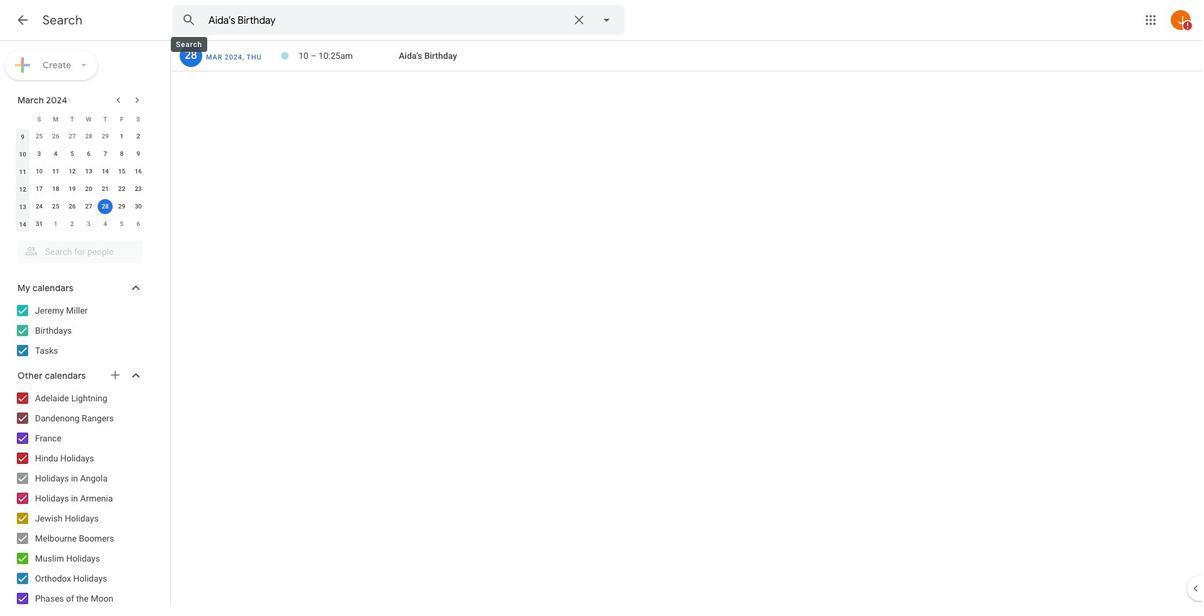 Task type: describe. For each thing, give the bounding box(es) containing it.
column header inside "march 2024" grid
[[14, 110, 31, 128]]

add other calendars image
[[109, 369, 122, 382]]

24 element
[[32, 199, 47, 214]]

april 6 element
[[131, 217, 146, 232]]

14 element
[[98, 164, 113, 179]]

february 27 element
[[65, 129, 80, 144]]

5 element
[[65, 147, 80, 162]]

4 element
[[48, 147, 63, 162]]

27 element
[[81, 199, 96, 214]]

28, today element
[[98, 199, 113, 214]]

february 26 element
[[48, 129, 63, 144]]

19 element
[[65, 182, 80, 197]]

march 2024 grid
[[12, 110, 147, 233]]

april 4 element
[[98, 217, 113, 232]]

20 element
[[81, 182, 96, 197]]

7 element
[[98, 147, 113, 162]]

search image
[[177, 8, 202, 33]]

18 element
[[48, 182, 63, 197]]

11 element
[[48, 164, 63, 179]]

my calendars list
[[3, 301, 155, 361]]

other calendars list
[[3, 388, 155, 606]]

25 element
[[48, 199, 63, 214]]

2 element
[[131, 129, 146, 144]]

22 element
[[114, 182, 129, 197]]

13 element
[[81, 164, 96, 179]]

Search for people text field
[[25, 241, 135, 263]]

16 element
[[131, 164, 146, 179]]

april 3 element
[[81, 217, 96, 232]]

row group inside "march 2024" grid
[[14, 128, 147, 233]]

8 element
[[114, 147, 129, 162]]



Task type: vqa. For each thing, say whether or not it's contained in the screenshot.
row group within March 2024 grid
yes



Task type: locate. For each thing, give the bounding box(es) containing it.
Search text field
[[209, 14, 564, 27]]

heading
[[43, 13, 83, 28]]

cell inside "march 2024" grid
[[97, 198, 114, 216]]

row
[[171, 44, 1203, 67], [14, 110, 147, 128], [14, 128, 147, 145], [14, 145, 147, 163], [14, 163, 147, 180], [14, 180, 147, 198], [14, 198, 147, 216], [14, 216, 147, 233]]

cell left 29 element
[[97, 198, 114, 216]]

february 25 element
[[32, 129, 47, 144]]

1 vertical spatial cell
[[97, 198, 114, 216]]

1 horizontal spatial cell
[[299, 46, 399, 66]]

6 element
[[81, 147, 96, 162]]

february 28 element
[[81, 129, 96, 144]]

9 element
[[131, 147, 146, 162]]

1 element
[[114, 129, 129, 144]]

None search field
[[0, 236, 155, 263]]

30 element
[[131, 199, 146, 214]]

0 vertical spatial cell
[[299, 46, 399, 66]]

31 element
[[32, 217, 47, 232]]

row group
[[14, 128, 147, 233]]

21 element
[[98, 182, 113, 197]]

None search field
[[173, 5, 625, 35]]

april 5 element
[[114, 217, 129, 232]]

23 element
[[131, 182, 146, 197]]

april 2 element
[[65, 217, 80, 232]]

cell down the search text field
[[299, 46, 399, 66]]

0 horizontal spatial cell
[[97, 198, 114, 216]]

column header
[[14, 110, 31, 128]]

26 element
[[65, 199, 80, 214]]

17 element
[[32, 182, 47, 197]]

10 element
[[32, 164, 47, 179]]

february 29 element
[[98, 129, 113, 144]]

29 element
[[114, 199, 129, 214]]

12 element
[[65, 164, 80, 179]]

cell
[[299, 46, 399, 66], [97, 198, 114, 216]]

3 element
[[32, 147, 47, 162]]

15 element
[[114, 164, 129, 179]]

search options image
[[595, 8, 620, 33]]

clear search image
[[567, 8, 592, 33]]

april 1 element
[[48, 217, 63, 232]]

go back image
[[15, 13, 30, 28]]



